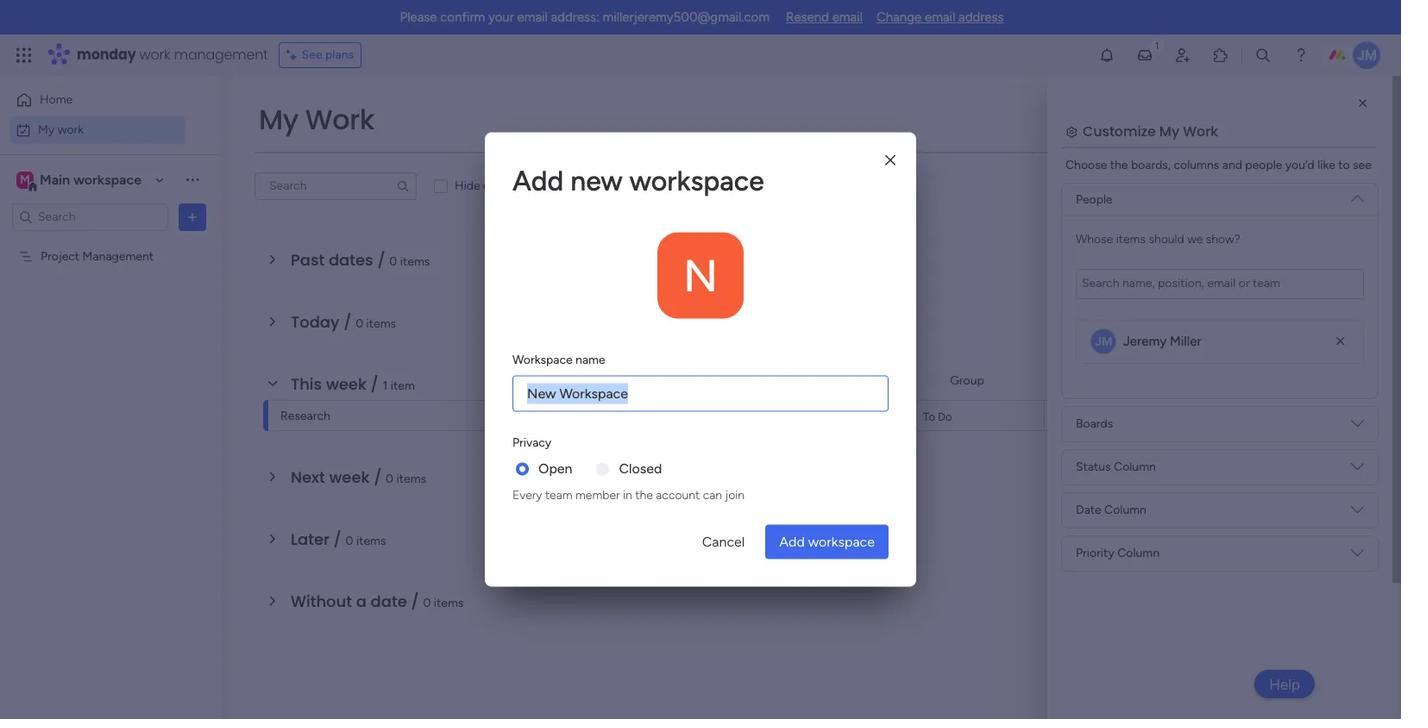 Task type: locate. For each thing, give the bounding box(es) containing it.
column right date
[[1105, 503, 1147, 518]]

status column
[[1076, 460, 1157, 475]]

later
[[291, 529, 330, 551]]

0 vertical spatial add
[[513, 164, 564, 197]]

can
[[703, 488, 722, 503]]

see plans button
[[279, 42, 362, 68]]

option
[[0, 241, 220, 244]]

main content
[[229, 76, 1402, 720]]

we
[[1188, 232, 1204, 247]]

project
[[41, 249, 80, 264], [722, 410, 761, 425]]

to
[[1339, 158, 1350, 173]]

column right "priority"
[[1118, 546, 1160, 561]]

/ right "later"
[[334, 529, 342, 551]]

my work button
[[10, 116, 186, 144]]

/ right date
[[411, 591, 419, 613]]

to do
[[924, 411, 953, 424]]

0 horizontal spatial add
[[513, 164, 564, 197]]

0 vertical spatial customize
[[1083, 122, 1156, 142]]

jeremy miller image
[[1353, 41, 1381, 69], [1091, 329, 1117, 355]]

work right monday
[[139, 45, 171, 65]]

email
[[517, 9, 548, 25], [833, 9, 863, 25], [925, 9, 956, 25]]

0 horizontal spatial customize
[[578, 179, 636, 193]]

my
[[259, 100, 299, 139], [1160, 122, 1180, 142], [38, 122, 55, 137]]

column right status in the right bottom of the page
[[1114, 460, 1157, 475]]

2 horizontal spatial email
[[925, 9, 956, 25]]

2 email from the left
[[833, 9, 863, 25]]

closed
[[619, 460, 662, 477]]

help image
[[1293, 47, 1310, 64]]

in
[[623, 488, 633, 503]]

0 vertical spatial project management
[[41, 249, 154, 264]]

Filter dashboard by text search field
[[255, 173, 417, 200]]

project management link
[[719, 401, 879, 432]]

items inside without a date / 0 items
[[434, 596, 464, 611]]

add
[[513, 164, 564, 197], [780, 534, 805, 550]]

week
[[326, 374, 367, 395], [329, 467, 370, 489]]

1 horizontal spatial email
[[833, 9, 863, 25]]

1 vertical spatial week
[[329, 467, 370, 489]]

workspace
[[513, 353, 573, 367]]

work down the plans
[[305, 100, 375, 139]]

1 horizontal spatial my
[[259, 100, 299, 139]]

1 vertical spatial customize
[[578, 179, 636, 193]]

notifications image
[[1099, 47, 1116, 64]]

0 horizontal spatial work
[[305, 100, 375, 139]]

email right resend
[[833, 9, 863, 25]]

customize
[[1083, 122, 1156, 142], [578, 179, 636, 193]]

boards,
[[1132, 158, 1171, 173]]

the inside privacy "element"
[[636, 488, 653, 503]]

project management down search in workspace field
[[41, 249, 154, 264]]

to
[[924, 411, 936, 424]]

0 horizontal spatial work
[[58, 122, 84, 137]]

board
[[783, 373, 815, 388]]

0 horizontal spatial management
[[83, 249, 154, 264]]

0 horizontal spatial the
[[636, 488, 653, 503]]

boards
[[1076, 417, 1114, 432]]

inbox image
[[1137, 47, 1154, 64]]

3 email from the left
[[925, 9, 956, 25]]

0 vertical spatial project
[[41, 249, 80, 264]]

invite members image
[[1175, 47, 1192, 64]]

1 horizontal spatial customize
[[1083, 122, 1156, 142]]

workspace inside button
[[809, 534, 875, 550]]

None search field
[[255, 173, 417, 200]]

1 horizontal spatial the
[[1111, 158, 1129, 173]]

main
[[40, 171, 70, 188]]

the left boards, in the right of the page
[[1111, 158, 1129, 173]]

please confirm your email address: millerjeremy500@gmail.com
[[400, 9, 770, 25]]

my down home
[[38, 122, 55, 137]]

add inside button
[[780, 534, 805, 550]]

work up columns
[[1183, 122, 1219, 142]]

None text field
[[1076, 269, 1365, 300]]

workspace inside heading
[[630, 164, 765, 197]]

1 vertical spatial the
[[636, 488, 653, 503]]

account
[[656, 488, 700, 503]]

2 vertical spatial column
[[1118, 546, 1160, 561]]

0 horizontal spatial my
[[38, 122, 55, 137]]

add for add new workspace
[[513, 164, 564, 197]]

my up boards, in the right of the page
[[1160, 122, 1180, 142]]

project management
[[41, 249, 154, 264], [722, 410, 835, 425]]

management down search in workspace field
[[83, 249, 154, 264]]

1 vertical spatial jeremy miller image
[[1091, 329, 1117, 355]]

1 horizontal spatial work
[[139, 45, 171, 65]]

work down home
[[58, 122, 84, 137]]

0 vertical spatial jeremy miller image
[[1353, 41, 1381, 69]]

my for my work
[[259, 100, 299, 139]]

see plans
[[302, 47, 354, 62]]

project down search in workspace field
[[41, 249, 80, 264]]

email right change
[[925, 9, 956, 25]]

email right your at the left of the page
[[517, 9, 548, 25]]

1 horizontal spatial project management
[[722, 410, 835, 425]]

1 horizontal spatial add
[[780, 534, 805, 550]]

email for change email address
[[925, 9, 956, 25]]

the
[[1111, 158, 1129, 173], [636, 488, 653, 503]]

resend
[[786, 9, 829, 25]]

open
[[539, 460, 573, 477]]

1 vertical spatial work
[[58, 122, 84, 137]]

1 vertical spatial add
[[780, 534, 805, 550]]

0 vertical spatial week
[[326, 374, 367, 395]]

priority
[[1076, 546, 1115, 561]]

1 vertical spatial management
[[764, 410, 835, 425]]

column
[[1114, 460, 1157, 475], [1105, 503, 1147, 518], [1118, 546, 1160, 561]]

0 vertical spatial work
[[139, 45, 171, 65]]

hide done items
[[455, 179, 544, 193]]

date column
[[1076, 503, 1147, 518]]

add right the cancel at bottom
[[780, 534, 805, 550]]

Workspace name field
[[513, 376, 889, 412]]

a
[[356, 591, 367, 613]]

like
[[1318, 158, 1336, 173]]

0 vertical spatial column
[[1114, 460, 1157, 475]]

this week / 1 item
[[291, 374, 415, 395]]

email for resend email
[[833, 9, 863, 25]]

customize button
[[551, 173, 643, 200]]

priority column
[[1076, 546, 1160, 561]]

2 horizontal spatial workspace
[[809, 534, 875, 550]]

/ right today
[[344, 312, 352, 333]]

0 right today
[[356, 317, 363, 331]]

jeremy miller image right help image at the right of page
[[1353, 41, 1381, 69]]

column for date column
[[1105, 503, 1147, 518]]

0 right "later"
[[346, 534, 353, 549]]

project inside list box
[[41, 249, 80, 264]]

add inside heading
[[513, 164, 564, 197]]

project management down the "board"
[[722, 410, 835, 425]]

1 email from the left
[[517, 9, 548, 25]]

1 horizontal spatial workspace
[[630, 164, 765, 197]]

0 horizontal spatial project
[[41, 249, 80, 264]]

my inside "button"
[[38, 122, 55, 137]]

workspace name heading
[[513, 351, 606, 369]]

today
[[291, 312, 340, 333]]

work inside my work "button"
[[58, 122, 84, 137]]

1 vertical spatial project
[[722, 410, 761, 425]]

0 horizontal spatial email
[[517, 9, 548, 25]]

research
[[281, 409, 330, 424]]

0 right date
[[423, 596, 431, 611]]

it
[[1358, 409, 1366, 424]]

name
[[576, 353, 606, 367]]

cancel button
[[689, 525, 759, 560]]

week right next
[[329, 467, 370, 489]]

0 inside "next week / 0 items"
[[386, 472, 394, 487]]

management down the "board"
[[764, 410, 835, 425]]

dates
[[329, 249, 374, 271]]

the right the 'in'
[[636, 488, 653, 503]]

1 horizontal spatial project
[[722, 410, 761, 425]]

my for my work
[[38, 122, 55, 137]]

items inside later / 0 items
[[356, 534, 386, 549]]

address:
[[551, 9, 600, 25]]

0 right dates
[[390, 255, 397, 269]]

join
[[725, 488, 745, 503]]

management
[[83, 249, 154, 264], [764, 410, 835, 425]]

0 horizontal spatial project management
[[41, 249, 154, 264]]

1 vertical spatial column
[[1105, 503, 1147, 518]]

jeremy miller image left jeremy
[[1091, 329, 1117, 355]]

help
[[1270, 676, 1301, 694]]

0 horizontal spatial workspace
[[73, 171, 142, 188]]

week left 1 at the left bottom
[[326, 374, 367, 395]]

1 horizontal spatial management
[[764, 410, 835, 425]]

this
[[291, 374, 322, 395]]

1 vertical spatial project management
[[722, 410, 835, 425]]

add right the done
[[513, 164, 564, 197]]

whose
[[1076, 232, 1114, 247]]

0 vertical spatial management
[[83, 249, 154, 264]]

2 horizontal spatial my
[[1160, 122, 1180, 142]]

address
[[959, 9, 1004, 25]]

work
[[139, 45, 171, 65], [58, 122, 84, 137]]

customize inside button
[[578, 179, 636, 193]]

project up privacy "element"
[[722, 410, 761, 425]]

new
[[571, 164, 623, 197]]

items inside past dates / 0 items
[[400, 255, 430, 269]]

column for priority column
[[1118, 546, 1160, 561]]

my down see plans button
[[259, 100, 299, 139]]

Search in workspace field
[[36, 207, 144, 227]]

0 up later / 0 items
[[386, 472, 394, 487]]

jeremy miller
[[1124, 334, 1202, 350]]

m
[[20, 172, 30, 187]]

week for this
[[326, 374, 367, 395]]

millerjeremy500@gmail.com
[[603, 9, 770, 25]]

/
[[378, 249, 386, 271], [344, 312, 352, 333], [371, 374, 379, 395], [374, 467, 382, 489], [334, 529, 342, 551], [411, 591, 419, 613]]



Task type: vqa. For each thing, say whether or not it's contained in the screenshot.
"of"
no



Task type: describe. For each thing, give the bounding box(es) containing it.
column for status column
[[1114, 460, 1157, 475]]

on
[[1341, 409, 1355, 424]]

resend email
[[786, 9, 863, 25]]

resend email link
[[786, 9, 863, 25]]

see
[[302, 47, 322, 62]]

add workspace
[[780, 534, 875, 550]]

0 vertical spatial the
[[1111, 158, 1129, 173]]

monday work management
[[77, 45, 268, 65]]

miller
[[1170, 334, 1202, 350]]

past
[[291, 249, 325, 271]]

add new workspace
[[513, 164, 765, 197]]

see
[[1353, 158, 1372, 173]]

closed button
[[619, 459, 662, 479]]

every
[[513, 488, 542, 503]]

items inside "today / 0 items"
[[366, 317, 396, 331]]

people
[[1076, 192, 1113, 207]]

columns
[[1174, 158, 1220, 173]]

search image
[[396, 180, 410, 193]]

without
[[291, 591, 352, 613]]

none search field inside main content
[[255, 173, 417, 200]]

search everything image
[[1255, 47, 1272, 64]]

n button
[[658, 233, 744, 319]]

change
[[877, 9, 922, 25]]

workspace for add workspace
[[809, 534, 875, 550]]

date
[[371, 591, 407, 613]]

cancel
[[702, 534, 745, 550]]

confirm
[[440, 9, 485, 25]]

my inside main content
[[1160, 122, 1180, 142]]

open button
[[539, 459, 573, 479]]

past dates / 0 items
[[291, 249, 430, 271]]

change email address link
[[877, 9, 1004, 25]]

home button
[[10, 86, 186, 114]]

1 image
[[1150, 35, 1165, 55]]

group
[[950, 373, 985, 388]]

whose items should we show?
[[1076, 232, 1241, 247]]

work for monday
[[139, 45, 171, 65]]

next
[[291, 467, 325, 489]]

0 inside "today / 0 items"
[[356, 317, 363, 331]]

privacy
[[513, 435, 552, 450]]

date
[[1076, 503, 1102, 518]]

done
[[483, 179, 511, 193]]

workspace image
[[658, 233, 744, 319]]

team
[[545, 488, 573, 503]]

1
[[383, 379, 388, 394]]

management
[[174, 45, 268, 65]]

workspace selection element
[[16, 170, 144, 192]]

workspace for main workspace
[[73, 171, 142, 188]]

customize for customize
[[578, 179, 636, 193]]

privacy heading
[[513, 434, 552, 452]]

your
[[488, 9, 514, 25]]

customize my work
[[1083, 122, 1219, 142]]

working on it
[[1294, 409, 1366, 424]]

workspace image
[[16, 170, 34, 189]]

monday
[[77, 45, 136, 65]]

/ right dates
[[378, 249, 386, 271]]

work for my
[[58, 122, 84, 137]]

next week / 0 items
[[291, 467, 426, 489]]

management inside 'link'
[[764, 410, 835, 425]]

my work
[[38, 122, 84, 137]]

jeremy
[[1124, 334, 1167, 350]]

0 inside past dates / 0 items
[[390, 255, 397, 269]]

1 horizontal spatial work
[[1183, 122, 1219, 142]]

select product image
[[16, 47, 33, 64]]

home
[[40, 92, 73, 107]]

please
[[400, 9, 437, 25]]

choose the boards, columns and people you'd like to see
[[1066, 158, 1372, 173]]

close image
[[886, 154, 896, 167]]

add workspace button
[[766, 525, 889, 560]]

1 horizontal spatial jeremy miller image
[[1353, 41, 1381, 69]]

0 horizontal spatial jeremy miller image
[[1091, 329, 1117, 355]]

working
[[1294, 409, 1338, 424]]

0 inside later / 0 items
[[346, 534, 353, 549]]

item
[[391, 379, 415, 394]]

change email address
[[877, 9, 1004, 25]]

hide
[[455, 179, 480, 193]]

workspace name
[[513, 353, 606, 367]]

project management inside list box
[[41, 249, 154, 264]]

member
[[576, 488, 620, 503]]

people
[[1246, 158, 1283, 173]]

and
[[1223, 158, 1243, 173]]

/ right next
[[374, 467, 382, 489]]

privacy element
[[513, 459, 889, 505]]

week for next
[[329, 467, 370, 489]]

without a date / 0 items
[[291, 591, 464, 613]]

help button
[[1255, 671, 1315, 699]]

add for add workspace
[[780, 534, 805, 550]]

/ left 1 at the left bottom
[[371, 374, 379, 395]]

items inside "next week / 0 items"
[[397, 472, 426, 487]]

project inside 'link'
[[722, 410, 761, 425]]

customize for customize my work
[[1083, 122, 1156, 142]]

project management inside 'link'
[[722, 410, 835, 425]]

main content containing past dates /
[[229, 76, 1402, 720]]

0 inside without a date / 0 items
[[423, 596, 431, 611]]

project management list box
[[0, 238, 220, 504]]

plans
[[325, 47, 354, 62]]

status
[[1076, 460, 1111, 475]]

should
[[1149, 232, 1185, 247]]

management inside list box
[[83, 249, 154, 264]]

today / 0 items
[[291, 312, 396, 333]]

n
[[684, 249, 718, 303]]

my work
[[259, 100, 375, 139]]

apps image
[[1213, 47, 1230, 64]]

main workspace
[[40, 171, 142, 188]]

later / 0 items
[[291, 529, 386, 551]]

you'd
[[1286, 158, 1315, 173]]

show?
[[1207, 232, 1241, 247]]

every team member in the account can join
[[513, 488, 745, 503]]

choose
[[1066, 158, 1108, 173]]

add new workspace heading
[[513, 160, 889, 202]]



